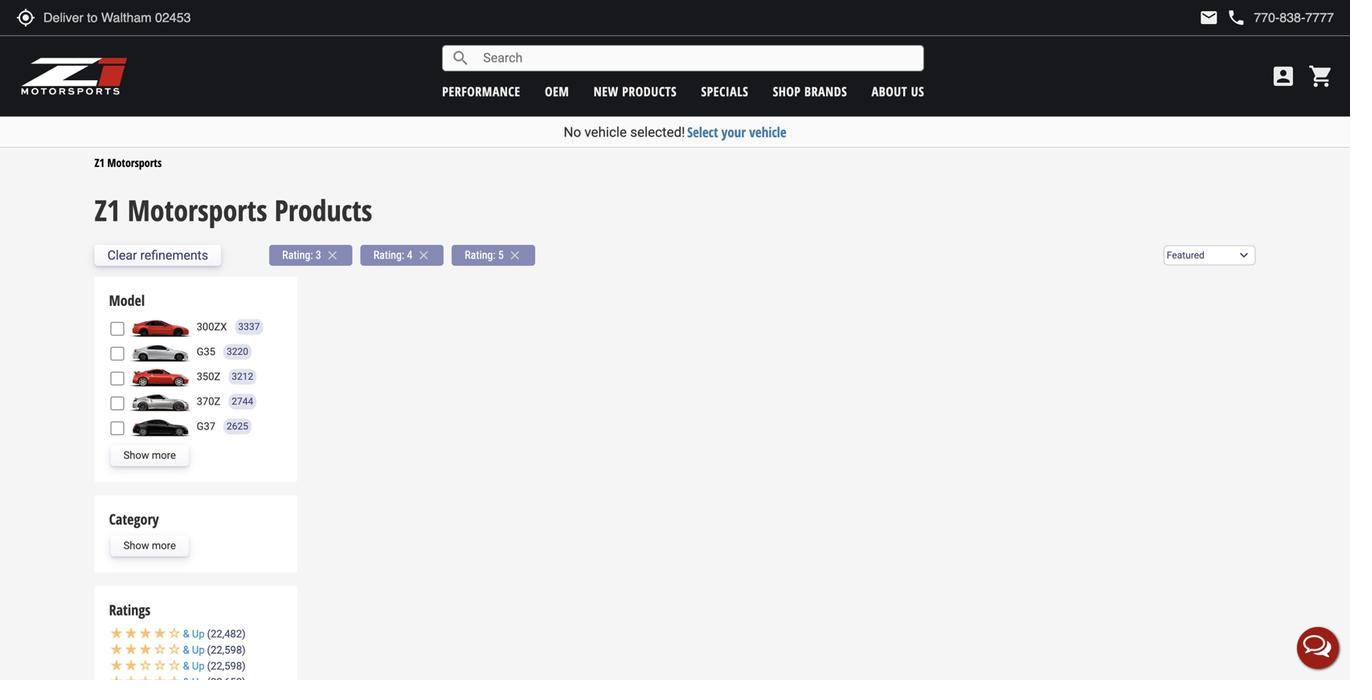 Task type: vqa. For each thing, say whether or not it's contained in the screenshot.


Task type: locate. For each thing, give the bounding box(es) containing it.
select your vehicle link
[[687, 123, 787, 141]]

mail link
[[1200, 8, 1219, 27]]

shopping_cart link
[[1305, 64, 1334, 89]]

brands
[[805, 83, 847, 100]]

1 vertical spatial up
[[192, 645, 205, 657]]

1 horizontal spatial close
[[417, 248, 431, 263]]

no vehicle selected! select your vehicle
[[564, 123, 787, 141]]

2 up from the top
[[192, 645, 205, 657]]

more
[[152, 450, 176, 462], [152, 540, 176, 552]]

370z
[[197, 396, 220, 408]]

3
[[316, 249, 321, 262]]

model
[[109, 291, 145, 311]]

about
[[872, 83, 908, 100]]

infiniti g37 coupe sedan convertible v36 cv36 hv36 skyline 2008 2009 2010 2011 2012 2013 3.7l vq37vhr z1 motorsports image
[[128, 417, 193, 437]]

None checkbox
[[111, 347, 124, 361], [111, 372, 124, 386], [111, 347, 124, 361], [111, 372, 124, 386]]

3 up from the top
[[192, 661, 205, 673]]

account_box link
[[1267, 64, 1301, 89]]

1 vertical spatial 22,598
[[211, 661, 242, 673]]

vehicle right your
[[749, 123, 787, 141]]

& up 22,598
[[183, 645, 242, 657], [183, 661, 242, 673]]

0 horizontal spatial close
[[325, 248, 340, 263]]

oem link
[[545, 83, 569, 100]]

more for 2nd show more 'button' from the bottom
[[152, 450, 176, 462]]

show more down infiniti g37 coupe sedan convertible v36 cv36 hv36 skyline 2008 2009 2010 2011 2012 2013 3.7l vq37vhr z1 motorsports image
[[123, 450, 176, 462]]

&
[[183, 629, 189, 641], [183, 645, 189, 657], [183, 661, 189, 673]]

1 show from the top
[[123, 450, 149, 462]]

close for rating: 5 close
[[508, 248, 522, 263]]

3212
[[232, 372, 253, 383]]

1 vertical spatial motorsports
[[127, 190, 267, 230]]

3 close from the left
[[508, 248, 522, 263]]

1 vertical spatial & up 22,598
[[183, 661, 242, 673]]

1 rating: from the left
[[282, 249, 313, 262]]

1 z1 from the top
[[95, 155, 105, 170]]

2744
[[232, 396, 253, 408]]

rating: left 5 on the left of page
[[465, 249, 496, 262]]

clear
[[107, 248, 137, 263]]

nissan 300zx z32 1990 1991 1992 1993 1994 1995 1996 vg30dett vg30de twin turbo non turbo z1 motorsports image
[[128, 317, 193, 338]]

rating: left 3
[[282, 249, 313, 262]]

1 vertical spatial show more button
[[111, 536, 189, 557]]

us
[[911, 83, 925, 100]]

rating: inside rating: 3 close
[[282, 249, 313, 262]]

rating: for rating: 4 close
[[374, 249, 404, 262]]

selected!
[[630, 124, 685, 140]]

z1
[[95, 155, 105, 170], [95, 190, 120, 230]]

rating: left 4
[[374, 249, 404, 262]]

show for first show more 'button' from the bottom
[[123, 540, 149, 552]]

1 vertical spatial more
[[152, 540, 176, 552]]

no
[[564, 124, 581, 140]]

1 show more from the top
[[123, 450, 176, 462]]

up
[[192, 629, 205, 641], [192, 645, 205, 657], [192, 661, 205, 673]]

1 vertical spatial show
[[123, 540, 149, 552]]

2 z1 from the top
[[95, 190, 120, 230]]

3337
[[238, 322, 260, 333]]

0 vertical spatial show
[[123, 450, 149, 462]]

show more button down infiniti g37 coupe sedan convertible v36 cv36 hv36 skyline 2008 2009 2010 2011 2012 2013 3.7l vq37vhr z1 motorsports image
[[111, 446, 189, 466]]

1 close from the left
[[325, 248, 340, 263]]

vehicle right no
[[585, 124, 627, 140]]

2 rating: from the left
[[374, 249, 404, 262]]

close
[[325, 248, 340, 263], [417, 248, 431, 263], [508, 248, 522, 263]]

vehicle
[[749, 123, 787, 141], [585, 124, 627, 140]]

account_box
[[1271, 64, 1297, 89]]

rating: 3 close
[[282, 248, 340, 263]]

None checkbox
[[111, 322, 124, 336], [111, 397, 124, 411], [111, 422, 124, 435], [111, 322, 124, 336], [111, 397, 124, 411], [111, 422, 124, 435]]

shop brands link
[[773, 83, 847, 100]]

1 vertical spatial show more
[[123, 540, 176, 552]]

show more down category on the bottom of the page
[[123, 540, 176, 552]]

show more button down category on the bottom of the page
[[111, 536, 189, 557]]

1 vertical spatial z1
[[95, 190, 120, 230]]

& up 22,482
[[183, 629, 242, 641]]

22,598
[[211, 645, 242, 657], [211, 661, 242, 673]]

show more for 2nd show more 'button' from the bottom
[[123, 450, 176, 462]]

motorsports
[[107, 155, 162, 170], [127, 190, 267, 230]]

rating: 5 close
[[465, 248, 522, 263]]

1 more from the top
[[152, 450, 176, 462]]

select
[[687, 123, 718, 141]]

g37
[[197, 421, 215, 433]]

0 vertical spatial up
[[192, 629, 205, 641]]

2 horizontal spatial close
[[508, 248, 522, 263]]

1 horizontal spatial rating:
[[374, 249, 404, 262]]

search
[[451, 49, 470, 68]]

z1 motorsports logo image
[[20, 56, 128, 96]]

more for first show more 'button' from the bottom
[[152, 540, 176, 552]]

g35
[[197, 346, 215, 358]]

2 22,598 from the top
[[211, 661, 242, 673]]

close for rating: 3 close
[[325, 248, 340, 263]]

2 vertical spatial up
[[192, 661, 205, 673]]

close right 3
[[325, 248, 340, 263]]

2625
[[227, 421, 248, 433]]

2 show from the top
[[123, 540, 149, 552]]

0 horizontal spatial rating:
[[282, 249, 313, 262]]

category
[[109, 510, 159, 530]]

new products
[[594, 83, 677, 100]]

show more button
[[111, 446, 189, 466], [111, 536, 189, 557]]

0 vertical spatial z1
[[95, 155, 105, 170]]

show down infiniti g37 coupe sedan convertible v36 cv36 hv36 skyline 2008 2009 2010 2011 2012 2013 3.7l vq37vhr z1 motorsports image
[[123, 450, 149, 462]]

3 rating: from the left
[[465, 249, 496, 262]]

2 more from the top
[[152, 540, 176, 552]]

more down category on the bottom of the page
[[152, 540, 176, 552]]

4
[[407, 249, 413, 262]]

0 vertical spatial show more button
[[111, 446, 189, 466]]

z1 for z1 motorsports
[[95, 155, 105, 170]]

rating: inside the rating: 5 close
[[465, 249, 496, 262]]

0 vertical spatial show more
[[123, 450, 176, 462]]

1 up from the top
[[192, 629, 205, 641]]

0 vertical spatial &
[[183, 629, 189, 641]]

close for rating: 4 close
[[417, 248, 431, 263]]

1 vertical spatial &
[[183, 645, 189, 657]]

2 horizontal spatial rating:
[[465, 249, 496, 262]]

clear refinements
[[107, 248, 208, 263]]

rating: inside rating: 4 close
[[374, 249, 404, 262]]

products
[[274, 190, 372, 230]]

rating: for rating: 3 close
[[282, 249, 313, 262]]

rating:
[[282, 249, 313, 262], [374, 249, 404, 262], [465, 249, 496, 262]]

0 vertical spatial 22,598
[[211, 645, 242, 657]]

2 show more from the top
[[123, 540, 176, 552]]

motorsports for z1 motorsports
[[107, 155, 162, 170]]

2 close from the left
[[417, 248, 431, 263]]

0 vertical spatial & up 22,598
[[183, 645, 242, 657]]

2 vertical spatial &
[[183, 661, 189, 673]]

0 horizontal spatial vehicle
[[585, 124, 627, 140]]

2 show more button from the top
[[111, 536, 189, 557]]

show
[[123, 450, 149, 462], [123, 540, 149, 552]]

0 vertical spatial more
[[152, 450, 176, 462]]

close right 4
[[417, 248, 431, 263]]

vehicle inside no vehicle selected! select your vehicle
[[585, 124, 627, 140]]

show down category on the bottom of the page
[[123, 540, 149, 552]]

shop brands
[[773, 83, 847, 100]]

products
[[622, 83, 677, 100]]

more down infiniti g37 coupe sedan convertible v36 cv36 hv36 skyline 2008 2009 2010 2011 2012 2013 3.7l vq37vhr z1 motorsports image
[[152, 450, 176, 462]]

show more
[[123, 450, 176, 462], [123, 540, 176, 552]]

0 vertical spatial motorsports
[[107, 155, 162, 170]]

1 horizontal spatial vehicle
[[749, 123, 787, 141]]

close right 5 on the left of page
[[508, 248, 522, 263]]



Task type: describe. For each thing, give the bounding box(es) containing it.
performance
[[442, 83, 521, 100]]

ratings
[[109, 601, 151, 621]]

refinements
[[140, 248, 208, 263]]

show for 2nd show more 'button' from the bottom
[[123, 450, 149, 462]]

phone link
[[1227, 8, 1334, 27]]

new products link
[[594, 83, 677, 100]]

nissan 350z z33 2003 2004 2005 2006 2007 2008 2009 vq35de 3.5l revup rev up vq35hr nismo z1 motorsports image
[[128, 367, 193, 388]]

oem
[[545, 83, 569, 100]]

phone
[[1227, 8, 1246, 27]]

2 & up 22,598 from the top
[[183, 661, 242, 673]]

nissan 370z z34 2009 2010 2011 2012 2013 2014 2015 2016 2017 2018 2019 3.7l vq37vhr vhr nismo z1 motorsports image
[[128, 392, 193, 413]]

3220
[[227, 347, 248, 358]]

5
[[498, 249, 504, 262]]

22,482
[[211, 629, 242, 641]]

clear refinements button
[[95, 245, 221, 266]]

infiniti g35 coupe sedan v35 v36 skyline 2003 2004 2005 2006 2007 2008 3.5l vq35de revup rev up vq35hr z1 motorsports image
[[128, 342, 193, 363]]

1 22,598 from the top
[[211, 645, 242, 657]]

rating: 4 close
[[374, 248, 431, 263]]

1 show more button from the top
[[111, 446, 189, 466]]

z1 for z1 motorsports products
[[95, 190, 120, 230]]

about us
[[872, 83, 925, 100]]

mail
[[1200, 8, 1219, 27]]

z1 motorsports link
[[95, 155, 162, 170]]

motorsports for z1 motorsports products
[[127, 190, 267, 230]]

specials
[[701, 83, 749, 100]]

rating: for rating: 5 close
[[465, 249, 496, 262]]

about us link
[[872, 83, 925, 100]]

z1 motorsports products
[[95, 190, 372, 230]]

mail phone
[[1200, 8, 1246, 27]]

show more for first show more 'button' from the bottom
[[123, 540, 176, 552]]

Search search field
[[470, 46, 924, 71]]

300zx
[[197, 321, 227, 333]]

1 & from the top
[[183, 629, 189, 641]]

my_location
[[16, 8, 35, 27]]

2 & from the top
[[183, 645, 189, 657]]

z1 motorsports
[[95, 155, 162, 170]]

shopping_cart
[[1309, 64, 1334, 89]]

350z
[[197, 371, 220, 383]]

shop
[[773, 83, 801, 100]]

specials link
[[701, 83, 749, 100]]

1 & up 22,598 from the top
[[183, 645, 242, 657]]

performance link
[[442, 83, 521, 100]]

your
[[722, 123, 746, 141]]

new
[[594, 83, 619, 100]]

3 & from the top
[[183, 661, 189, 673]]



